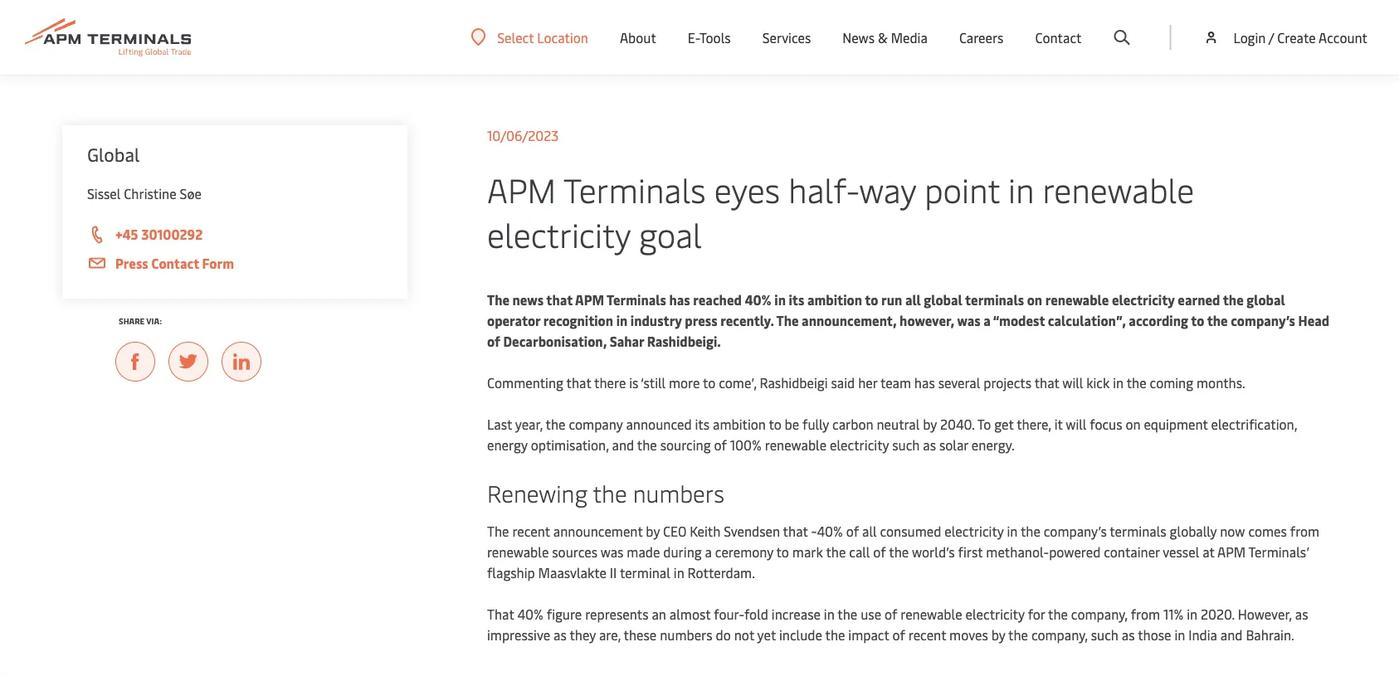 Task type: vqa. For each thing, say whether or not it's contained in the screenshot.
the bottom "terminals"
yes



Task type: locate. For each thing, give the bounding box(es) containing it.
the right earned
[[1223, 291, 1244, 309]]

contact down 30100292
[[151, 254, 199, 272]]

careers
[[960, 28, 1004, 46]]

vessel
[[1163, 543, 1200, 561]]

such down neutral
[[893, 436, 920, 454]]

solar
[[940, 436, 969, 454]]

comes
[[1249, 523, 1288, 540]]

1 vertical spatial news
[[182, 51, 210, 67]]

global right earned
[[1247, 291, 1286, 309]]

an
[[652, 606, 667, 623]]

global left home
[[62, 51, 96, 67]]

1 vertical spatial on
[[1126, 416, 1141, 433]]

of right use
[[885, 606, 898, 623]]

home
[[99, 51, 130, 67]]

numbers down almost
[[660, 626, 713, 644]]

1 horizontal spatial 40%
[[745, 291, 772, 309]]

1 horizontal spatial and
[[1221, 626, 1243, 644]]

of
[[487, 332, 501, 350], [714, 436, 727, 454], [847, 523, 859, 540], [874, 543, 886, 561], [885, 606, 898, 623], [893, 626, 906, 644]]

and inside that 40% figure represents an almost four-fold increase in the use of renewable electricity for the company, from 11% in 2020. however, as impressive as they are, these numbers do not yet include the impact of recent moves by the company, such as those in india and bahrain.
[[1221, 626, 1243, 644]]

1 horizontal spatial global
[[1247, 291, 1286, 309]]

0 horizontal spatial and
[[612, 436, 634, 454]]

40% up recently.
[[745, 291, 772, 309]]

0 horizontal spatial goal
[[535, 51, 557, 67]]

0 vertical spatial ambition
[[808, 291, 863, 309]]

company's inside the recent announcement by ceo keith svendsen that ~40% of all consumed electricity in the company's terminals globally now comes from renewable sources was made during a ceremony to mark the call of the world's first methanol-powered container vessel at apm terminals' flagship maasvlakte ii terminal in rotterdam.
[[1044, 523, 1107, 540]]

the left coming
[[1127, 374, 1147, 392]]

all inside the news that apm terminals has reached 40% in its ambition to run all global terminals on renewable electricity earned the global operator recognition in industry press recently. the announcement, however, was a "modest calculation", according to the company's head of decarbonisation, sahar rashidbeigi.
[[906, 291, 921, 309]]

0 vertical spatial a
[[984, 312, 991, 330]]

rashidbeigi
[[760, 374, 828, 392]]

its up announcement,
[[789, 291, 805, 309]]

0 vertical spatial the
[[487, 291, 510, 309]]

from up the those
[[1131, 606, 1161, 623]]

terminals up container
[[1110, 523, 1167, 540]]

account
[[1319, 28, 1368, 46]]

that up recognition
[[546, 291, 573, 309]]

electricity up according
[[1112, 291, 1175, 309]]

global up however,
[[924, 291, 963, 309]]

all inside the recent announcement by ceo keith svendsen that ~40% of all consumed electricity in the company's terminals globally now comes from renewable sources was made during a ceremony to mark the call of the world's first methanol-powered container vessel at apm terminals' flagship maasvlakte ii terminal in rotterdam.
[[863, 523, 877, 540]]

1 horizontal spatial all
[[906, 291, 921, 309]]

1 vertical spatial eyes
[[715, 167, 780, 212]]

increase
[[772, 606, 821, 623]]

0 vertical spatial terminals
[[966, 291, 1025, 309]]

that 40% figure represents an almost four-fold increase in the use of renewable electricity for the company, from 11% in 2020. however, as impressive as they are, these numbers do not yet include the impact of recent moves by the company, such as those in india and bahrain.
[[487, 606, 1309, 644]]

1 vertical spatial 40%
[[518, 606, 544, 623]]

recent
[[513, 523, 550, 540], [909, 626, 947, 644]]

2 global from the left
[[1247, 291, 1286, 309]]

news right >
[[182, 51, 210, 67]]

the
[[1223, 291, 1244, 309], [1208, 312, 1228, 330], [1127, 374, 1147, 392], [546, 416, 566, 433], [637, 436, 657, 454], [593, 477, 627, 508], [1021, 523, 1041, 540], [826, 543, 846, 561], [889, 543, 909, 561], [838, 606, 858, 623], [1049, 606, 1068, 623], [826, 626, 846, 644], [1009, 626, 1029, 644]]

0 horizontal spatial news
[[182, 51, 210, 67]]

was
[[958, 312, 981, 330], [601, 543, 624, 561]]

a inside the news that apm terminals has reached 40% in its ambition to run all global terminals on renewable electricity earned the global operator recognition in industry press recently. the announcement, however, was a "modest calculation", according to the company's head of decarbonisation, sahar rashidbeigi.
[[984, 312, 991, 330]]

1 vertical spatial terminals
[[1110, 523, 1167, 540]]

not
[[734, 626, 755, 644]]

that up mark on the bottom of the page
[[783, 523, 808, 540]]

equipment
[[1144, 416, 1208, 433]]

100%
[[730, 436, 762, 454]]

1 vertical spatial half-
[[789, 167, 859, 212]]

0 vertical spatial terminals
[[253, 51, 304, 67]]

apm
[[226, 51, 251, 67], [487, 167, 556, 212], [575, 291, 604, 309], [1218, 543, 1246, 561]]

figure
[[547, 606, 582, 623]]

0 vertical spatial contact
[[1036, 28, 1082, 46]]

1 horizontal spatial was
[[958, 312, 981, 330]]

flagship
[[487, 564, 535, 582]]

will right it
[[1066, 416, 1087, 433]]

0 vertical spatial company's
[[1231, 312, 1296, 330]]

year,
[[515, 416, 543, 433]]

goal up reached
[[639, 212, 702, 257]]

0 vertical spatial news
[[843, 28, 875, 46]]

1 horizontal spatial from
[[1291, 523, 1320, 540]]

electricity up first
[[945, 523, 1004, 540]]

1 vertical spatial recent
[[909, 626, 947, 644]]

company's left head
[[1231, 312, 1296, 330]]

announced
[[626, 416, 692, 433]]

a left "modest
[[984, 312, 991, 330]]

terminals
[[253, 51, 304, 67], [564, 167, 706, 212], [607, 291, 667, 309]]

by left 2040.
[[923, 416, 937, 433]]

ambition up 100%
[[713, 416, 766, 433]]

however,
[[1238, 606, 1292, 623]]

has right team
[[915, 374, 935, 392]]

electricity inside the news that apm terminals has reached 40% in its ambition to run all global terminals on renewable electricity earned the global operator recognition in industry press recently. the announcement, however, was a "modest calculation", according to the company's head of decarbonisation, sahar rashidbeigi.
[[1112, 291, 1175, 309]]

apm right global news link
[[226, 51, 251, 67]]

bahrain.
[[1246, 626, 1295, 644]]

1 vertical spatial and
[[1221, 626, 1243, 644]]

0 horizontal spatial ambition
[[713, 416, 766, 433]]

by inside last year, the company announced its ambition to be fully carbon neutral by 2040. to get there, it will focus on equipment electrification, energy optimisation, and the sourcing of 100% renewable electricity such as solar energy.
[[923, 416, 937, 433]]

0 horizontal spatial 40%
[[518, 606, 544, 623]]

renewable inside the recent announcement by ceo keith svendsen that ~40% of all consumed electricity in the company's terminals globally now comes from renewable sources was made during a ceremony to mark the call of the world's first methanol-powered container vessel at apm terminals' flagship maasvlakte ii terminal in rotterdam.
[[487, 543, 549, 561]]

company, right the for
[[1072, 606, 1128, 623]]

company's
[[1231, 312, 1296, 330], [1044, 523, 1107, 540]]

1 vertical spatial numbers
[[660, 626, 713, 644]]

of right impact
[[893, 626, 906, 644]]

as
[[923, 436, 936, 454], [1296, 606, 1309, 623], [554, 626, 567, 644], [1122, 626, 1135, 644]]

0 horizontal spatial a
[[705, 543, 712, 561]]

1 vertical spatial was
[[601, 543, 624, 561]]

1 vertical spatial contact
[[151, 254, 199, 272]]

eyes
[[307, 51, 330, 67], [715, 167, 780, 212]]

contact right careers
[[1036, 28, 1082, 46]]

on
[[1027, 291, 1043, 309], [1126, 416, 1141, 433]]

recently.
[[721, 312, 774, 330]]

1 horizontal spatial company's
[[1231, 312, 1296, 330]]

0 horizontal spatial its
[[695, 416, 710, 433]]

0 horizontal spatial company's
[[1044, 523, 1107, 540]]

1 global from the left
[[924, 291, 963, 309]]

that inside the recent announcement by ceo keith svendsen that ~40% of all consumed electricity in the company's terminals globally now comes from renewable sources was made during a ceremony to mark the call of the world's first methanol-powered container vessel at apm terminals' flagship maasvlakte ii terminal in rotterdam.
[[783, 523, 808, 540]]

and
[[612, 436, 634, 454], [1221, 626, 1243, 644]]

was right however,
[[958, 312, 981, 330]]

0 vertical spatial from
[[1291, 523, 1320, 540]]

as left solar
[[923, 436, 936, 454]]

the inside the recent announcement by ceo keith svendsen that ~40% of all consumed electricity in the company's terminals globally now comes from renewable sources was made during a ceremony to mark the call of the world's first methanol-powered container vessel at apm terminals' flagship maasvlakte ii terminal in rotterdam.
[[487, 523, 509, 540]]

by right moves
[[992, 626, 1006, 644]]

a inside the recent announcement by ceo keith svendsen that ~40% of all consumed electricity in the company's terminals globally now comes from renewable sources was made during a ceremony to mark the call of the world's first methanol-powered container vessel at apm terminals' flagship maasvlakte ii terminal in rotterdam.
[[705, 543, 712, 561]]

0 vertical spatial its
[[789, 291, 805, 309]]

1 vertical spatial a
[[705, 543, 712, 561]]

1 vertical spatial such
[[1092, 626, 1119, 644]]

0 vertical spatial was
[[958, 312, 981, 330]]

will left kick
[[1063, 374, 1084, 392]]

goal down select location
[[535, 51, 557, 67]]

2 vertical spatial by
[[992, 626, 1006, 644]]

come',
[[719, 374, 757, 392]]

'still
[[641, 374, 666, 392]]

40% inside the news that apm terminals has reached 40% in its ambition to run all global terminals on renewable electricity earned the global operator recognition in industry press recently. the announcement, however, was a "modest calculation", according to the company's head of decarbonisation, sahar rashidbeigi.
[[745, 291, 772, 309]]

numbers
[[633, 477, 725, 508], [660, 626, 713, 644]]

apm inside the news that apm terminals has reached 40% in its ambition to run all global terminals on renewable electricity earned the global operator recognition in industry press recently. the announcement, however, was a "modest calculation", according to the company's head of decarbonisation, sahar rashidbeigi.
[[575, 291, 604, 309]]

such inside that 40% figure represents an almost four-fold increase in the use of renewable electricity for the company, from 11% in 2020. however, as impressive as they are, these numbers do not yet include the impact of recent moves by the company, such as those in india and bahrain.
[[1092, 626, 1119, 644]]

0 vertical spatial 40%
[[745, 291, 772, 309]]

fully
[[803, 416, 829, 433]]

0 vertical spatial eyes
[[307, 51, 330, 67]]

1 horizontal spatial terminals
[[1110, 523, 1167, 540]]

0 horizontal spatial from
[[1131, 606, 1161, 623]]

was inside the news that apm terminals has reached 40% in its ambition to run all global terminals on renewable electricity earned the global operator recognition in industry press recently. the announcement, however, was a "modest calculation", according to the company's head of decarbonisation, sahar rashidbeigi.
[[958, 312, 981, 330]]

1 horizontal spatial its
[[789, 291, 805, 309]]

1 vertical spatial will
[[1066, 416, 1087, 433]]

0 horizontal spatial on
[[1027, 291, 1043, 309]]

terminals inside the news that apm terminals has reached 40% in its ambition to run all global terminals on renewable electricity earned the global operator recognition in industry press recently. the announcement, however, was a "modest calculation", according to the company's head of decarbonisation, sahar rashidbeigi.
[[607, 291, 667, 309]]

ambition
[[808, 291, 863, 309], [713, 416, 766, 433]]

40% up impressive
[[518, 606, 544, 623]]

on up "modest
[[1027, 291, 1043, 309]]

kick
[[1087, 374, 1110, 392]]

1 horizontal spatial such
[[1092, 626, 1119, 644]]

on right focus
[[1126, 416, 1141, 433]]

energy.
[[972, 436, 1015, 454]]

on inside last year, the company announced its ambition to be fully carbon neutral by 2040. to get there, it will focus on equipment electrification, energy optimisation, and the sourcing of 100% renewable electricity such as solar energy.
[[1126, 416, 1141, 433]]

company, down the for
[[1032, 626, 1088, 644]]

a down keith
[[705, 543, 712, 561]]

news left &
[[843, 28, 875, 46]]

0 horizontal spatial global
[[924, 291, 963, 309]]

energy
[[487, 436, 528, 454]]

as inside last year, the company announced its ambition to be fully carbon neutral by 2040. to get there, it will focus on equipment electrification, energy optimisation, and the sourcing of 100% renewable electricity such as solar energy.
[[923, 436, 936, 454]]

to left mark on the bottom of the page
[[777, 543, 789, 561]]

ceremony
[[715, 543, 774, 561]]

globally
[[1170, 523, 1217, 540]]

as left the those
[[1122, 626, 1135, 644]]

231006 decarbonisation 3 image
[[0, 0, 1400, 44]]

as down figure
[[554, 626, 567, 644]]

impact
[[849, 626, 890, 644]]

focus
[[1090, 416, 1123, 433]]

create
[[1278, 28, 1316, 46]]

0 horizontal spatial point
[[381, 51, 408, 67]]

0 vertical spatial and
[[612, 436, 634, 454]]

renewable inside the news that apm terminals has reached 40% in its ambition to run all global terminals on renewable electricity earned the global operator recognition in industry press recently. the announcement, however, was a "modest calculation", according to the company's head of decarbonisation, sahar rashidbeigi.
[[1046, 291, 1109, 309]]

of left 100%
[[714, 436, 727, 454]]

apm down the 10/06/2023
[[487, 167, 556, 212]]

1 horizontal spatial by
[[923, 416, 937, 433]]

point
[[381, 51, 408, 67], [925, 167, 1000, 212]]

1 vertical spatial ambition
[[713, 416, 766, 433]]

recognition
[[544, 312, 614, 330]]

recent left moves
[[909, 626, 947, 644]]

the recent announcement by ceo keith svendsen that ~40% of all consumed electricity in the company's terminals globally now comes from renewable sources was made during a ceremony to mark the call of the world's first methanol-powered container vessel at apm terminals' flagship maasvlakte ii terminal in rotterdam.
[[487, 523, 1320, 582]]

global for global
[[87, 142, 140, 166]]

last
[[487, 416, 512, 433]]

such
[[893, 436, 920, 454], [1092, 626, 1119, 644]]

0 horizontal spatial half-
[[333, 51, 358, 67]]

electricity up news on the left of the page
[[487, 212, 631, 257]]

recent down renewing
[[513, 523, 550, 540]]

1 vertical spatial point
[[925, 167, 1000, 212]]

news & media button
[[843, 0, 928, 75]]

and inside last year, the company announced its ambition to be fully carbon neutral by 2040. to get there, it will focus on equipment electrification, energy optimisation, and the sourcing of 100% renewable electricity such as solar energy.
[[612, 436, 634, 454]]

its up 'sourcing'
[[695, 416, 710, 433]]

share via:
[[119, 315, 162, 327]]

0 vertical spatial recent
[[513, 523, 550, 540]]

such left the those
[[1092, 626, 1119, 644]]

that right projects
[[1035, 374, 1060, 392]]

1 horizontal spatial recent
[[909, 626, 947, 644]]

terminals up "modest
[[966, 291, 1025, 309]]

1 vertical spatial terminals
[[564, 167, 706, 212]]

that inside the news that apm terminals has reached 40% in its ambition to run all global terminals on renewable electricity earned the global operator recognition in industry press recently. the announcement, however, was a "modest calculation", according to the company's head of decarbonisation, sahar rashidbeigi.
[[546, 291, 573, 309]]

via:
[[146, 315, 162, 327]]

global for global home > global news
[[62, 51, 96, 67]]

renewable inside last year, the company announced its ambition to be fully carbon neutral by 2040. to get there, it will focus on equipment electrification, energy optimisation, and the sourcing of 100% renewable electricity such as solar energy.
[[765, 436, 827, 454]]

1 horizontal spatial news
[[843, 28, 875, 46]]

1 horizontal spatial way
[[859, 167, 916, 212]]

global
[[62, 51, 96, 67], [146, 51, 179, 67], [87, 142, 140, 166]]

all right run
[[906, 291, 921, 309]]

2 horizontal spatial by
[[992, 626, 1006, 644]]

0 horizontal spatial all
[[863, 523, 877, 540]]

1 vertical spatial the
[[777, 312, 799, 330]]

1 vertical spatial company,
[[1032, 626, 1088, 644]]

0 vertical spatial company,
[[1072, 606, 1128, 623]]

methanol-
[[987, 543, 1050, 561]]

ambition up announcement,
[[808, 291, 863, 309]]

electricity up moves
[[966, 606, 1025, 623]]

now
[[1221, 523, 1246, 540]]

0 vertical spatial such
[[893, 436, 920, 454]]

apm down now
[[1218, 543, 1246, 561]]

of up call
[[847, 523, 859, 540]]

recent inside that 40% figure represents an almost four-fold increase in the use of renewable electricity for the company, from 11% in 2020. however, as impressive as they are, these numbers do not yet include the impact of recent moves by the company, such as those in india and bahrain.
[[909, 626, 947, 644]]

0 vertical spatial by
[[923, 416, 937, 433]]

keith
[[690, 523, 721, 540]]

of right call
[[874, 543, 886, 561]]

news inside 'dropdown button'
[[843, 28, 875, 46]]

1 vertical spatial its
[[695, 416, 710, 433]]

the up operator at the left of the page
[[487, 291, 510, 309]]

login
[[1234, 28, 1266, 46]]

and down company
[[612, 436, 634, 454]]

0 horizontal spatial has
[[670, 291, 690, 309]]

decarbonisation,
[[504, 332, 607, 350]]

0 horizontal spatial was
[[601, 543, 624, 561]]

0 vertical spatial on
[[1027, 291, 1043, 309]]

has up press
[[670, 291, 690, 309]]

terminals inside the news that apm terminals has reached 40% in its ambition to run all global terminals on renewable electricity earned the global operator recognition in industry press recently. the announcement, however, was a "modest calculation", according to the company's head of decarbonisation, sahar rashidbeigi.
[[966, 291, 1025, 309]]

sissel christine søe
[[87, 185, 202, 203]]

1 horizontal spatial goal
[[639, 212, 702, 257]]

0 vertical spatial way
[[358, 51, 378, 67]]

2 vertical spatial the
[[487, 523, 509, 540]]

2 vertical spatial terminals
[[607, 291, 667, 309]]

numbers up the "ceo"
[[633, 477, 725, 508]]

the up flagship
[[487, 523, 509, 540]]

all up call
[[863, 523, 877, 540]]

the right recently.
[[777, 312, 799, 330]]

by left the "ceo"
[[646, 523, 660, 540]]

1 horizontal spatial on
[[1126, 416, 1141, 433]]

in
[[411, 51, 421, 67], [1009, 167, 1035, 212], [775, 291, 786, 309], [617, 312, 628, 330], [1113, 374, 1124, 392], [1007, 523, 1018, 540], [674, 564, 685, 582], [824, 606, 835, 623], [1187, 606, 1198, 623], [1175, 626, 1186, 644]]

to left run
[[865, 291, 879, 309]]

of down operator at the left of the page
[[487, 332, 501, 350]]

1 horizontal spatial a
[[984, 312, 991, 330]]

apm up recognition
[[575, 291, 604, 309]]

1 vertical spatial by
[[646, 523, 660, 540]]

0 horizontal spatial recent
[[513, 523, 550, 540]]

during
[[664, 543, 702, 561]]

it
[[1055, 416, 1063, 433]]

such inside last year, the company announced its ambition to be fully carbon neutral by 2040. to get there, it will focus on equipment electrification, energy optimisation, and the sourcing of 100% renewable electricity such as solar energy.
[[893, 436, 920, 454]]

to left be
[[769, 416, 782, 433]]

global
[[924, 291, 963, 309], [1247, 291, 1286, 309]]

0 vertical spatial all
[[906, 291, 921, 309]]

of inside the news that apm terminals has reached 40% in its ambition to run all global terminals on renewable electricity earned the global operator recognition in industry press recently. the announcement, however, was a "modest calculation", according to the company's head of decarbonisation, sahar rashidbeigi.
[[487, 332, 501, 350]]

1 horizontal spatial eyes
[[715, 167, 780, 212]]

1 vertical spatial has
[[915, 374, 935, 392]]

0 horizontal spatial by
[[646, 523, 660, 540]]

1 vertical spatial way
[[859, 167, 916, 212]]

was up ii
[[601, 543, 624, 561]]

container
[[1104, 543, 1160, 561]]

has
[[670, 291, 690, 309], [915, 374, 935, 392]]

maasvlakte
[[538, 564, 607, 582]]

ambition inside last year, the company announced its ambition to be fully carbon neutral by 2040. to get there, it will focus on equipment electrification, energy optimisation, and the sourcing of 100% renewable electricity such as solar energy.
[[713, 416, 766, 433]]

company's up powered
[[1044, 523, 1107, 540]]

1 vertical spatial company's
[[1044, 523, 1107, 540]]

1 vertical spatial all
[[863, 523, 877, 540]]

company,
[[1072, 606, 1128, 623], [1032, 626, 1088, 644]]

electricity down the carbon
[[830, 436, 889, 454]]

head
[[1299, 312, 1330, 330]]

~40%
[[811, 523, 843, 540]]

according
[[1129, 312, 1189, 330]]

0 horizontal spatial terminals
[[966, 291, 1025, 309]]

global up sissel
[[87, 142, 140, 166]]

christine
[[124, 185, 177, 203]]

1 vertical spatial goal
[[639, 212, 702, 257]]

terminals inside apm terminals eyes half-way point in renewable electricity goal
[[564, 167, 706, 212]]

0 horizontal spatial eyes
[[307, 51, 330, 67]]

0 vertical spatial has
[[670, 291, 690, 309]]

and down 2020.
[[1221, 626, 1243, 644]]

from up terminals'
[[1291, 523, 1320, 540]]



Task type: describe. For each thing, give the bounding box(es) containing it.
to
[[978, 416, 992, 433]]

1 vertical spatial apm terminals eyes half-way point in renewable electricity goal
[[487, 167, 1195, 257]]

announcement
[[554, 523, 643, 540]]

"modest
[[993, 312, 1045, 330]]

yet
[[758, 626, 776, 644]]

the down announced
[[637, 436, 657, 454]]

1 horizontal spatial has
[[915, 374, 935, 392]]

four-
[[714, 606, 745, 623]]

the up announcement
[[593, 477, 627, 508]]

søe
[[180, 185, 202, 203]]

will inside last year, the company announced its ambition to be fully carbon neutral by 2040. to get there, it will focus on equipment electrification, energy optimisation, and the sourcing of 100% renewable electricity such as solar energy.
[[1066, 416, 1087, 433]]

recent inside the recent announcement by ceo keith svendsen that ~40% of all consumed electricity in the company's terminals globally now comes from renewable sources was made during a ceremony to mark the call of the world's first methanol-powered container vessel at apm terminals' flagship maasvlakte ii terminal in rotterdam.
[[513, 523, 550, 540]]

these
[[624, 626, 657, 644]]

get
[[995, 416, 1014, 433]]

from inside that 40% figure represents an almost four-fold increase in the use of renewable electricity for the company, from 11% in 2020. however, as impressive as they are, these numbers do not yet include the impact of recent moves by the company, such as those in india and bahrain.
[[1131, 606, 1161, 623]]

of inside last year, the company announced its ambition to be fully carbon neutral by 2040. to get there, it will focus on equipment electrification, energy optimisation, and the sourcing of 100% renewable electricity such as solar energy.
[[714, 436, 727, 454]]

optimisation,
[[531, 436, 609, 454]]

rashidbeigi.
[[647, 332, 721, 350]]

terminal
[[620, 564, 671, 582]]

are,
[[599, 626, 621, 644]]

30100292
[[141, 225, 203, 243]]

carbon
[[833, 416, 874, 433]]

global home link
[[62, 51, 130, 67]]

0 vertical spatial goal
[[535, 51, 557, 67]]

was inside the recent announcement by ceo keith svendsen that ~40% of all consumed electricity in the company's terminals globally now comes from renewable sources was made during a ceremony to mark the call of the world's first methanol-powered container vessel at apm terminals' flagship maasvlakte ii terminal in rotterdam.
[[601, 543, 624, 561]]

11%
[[1164, 606, 1184, 623]]

commenting that there is 'still more to come', rashidbeigi said her team has several projects that will kick in the coming months.
[[487, 374, 1246, 392]]

0 horizontal spatial way
[[358, 51, 378, 67]]

months.
[[1197, 374, 1246, 392]]

run
[[882, 291, 903, 309]]

that left there
[[567, 374, 592, 392]]

the for terminals
[[487, 291, 510, 309]]

on inside the news that apm terminals has reached 40% in its ambition to run all global terminals on renewable electricity earned the global operator recognition in industry press recently. the announcement, however, was a "modest calculation", according to the company's head of decarbonisation, sahar rashidbeigi.
[[1027, 291, 1043, 309]]

operator
[[487, 312, 541, 330]]

projects
[[984, 374, 1032, 392]]

apm inside the recent announcement by ceo keith svendsen that ~40% of all consumed electricity in the company's terminals globally now comes from renewable sources was made during a ceremony to mark the call of the world's first methanol-powered container vessel at apm terminals' flagship maasvlakte ii terminal in rotterdam.
[[1218, 543, 1246, 561]]

is
[[630, 374, 639, 392]]

1 horizontal spatial half-
[[789, 167, 859, 212]]

to down earned
[[1191, 312, 1205, 330]]

login / create account
[[1234, 28, 1368, 46]]

electricity inside that 40% figure represents an almost four-fold increase in the use of renewable electricity for the company, from 11% in 2020. however, as impressive as they are, these numbers do not yet include the impact of recent moves by the company, such as those in india and bahrain.
[[966, 606, 1025, 623]]

0 vertical spatial half-
[[333, 51, 358, 67]]

almost
[[670, 606, 711, 623]]

about
[[620, 28, 657, 46]]

fold
[[745, 606, 769, 623]]

earned
[[1178, 291, 1221, 309]]

e-tools
[[688, 28, 731, 46]]

to inside last year, the company announced its ambition to be fully carbon neutral by 2040. to get there, it will focus on equipment electrification, energy optimisation, and the sourcing of 100% renewable electricity such as solar energy.
[[769, 416, 782, 433]]

select location
[[498, 28, 589, 46]]

0 vertical spatial numbers
[[633, 477, 725, 508]]

news
[[513, 291, 544, 309]]

the down the for
[[1009, 626, 1029, 644]]

made
[[627, 543, 660, 561]]

ambition inside the news that apm terminals has reached 40% in its ambition to run all global terminals on renewable electricity earned the global operator recognition in industry press recently. the announcement, however, was a "modest calculation", according to the company's head of decarbonisation, sahar rashidbeigi.
[[808, 291, 863, 309]]

electricity inside last year, the company announced its ambition to be fully carbon neutral by 2040. to get there, it will focus on equipment electrification, energy optimisation, and the sourcing of 100% renewable electricity such as solar energy.
[[830, 436, 889, 454]]

/
[[1269, 28, 1275, 46]]

electricity down select
[[480, 51, 532, 67]]

the up optimisation,
[[546, 416, 566, 433]]

by inside that 40% figure represents an almost four-fold increase in the use of renewable electricity for the company, from 11% in 2020. however, as impressive as they are, these numbers do not yet include the impact of recent moves by the company, such as those in india and bahrain.
[[992, 626, 1006, 644]]

to right more
[[703, 374, 716, 392]]

team
[[881, 374, 912, 392]]

0 horizontal spatial contact
[[151, 254, 199, 272]]

first
[[959, 543, 983, 561]]

industry
[[631, 312, 682, 330]]

numbers inside that 40% figure represents an almost four-fold increase in the use of renewable electricity for the company, from 11% in 2020. however, as impressive as they are, these numbers do not yet include the impact of recent moves by the company, such as those in india and bahrain.
[[660, 626, 713, 644]]

form
[[202, 254, 234, 272]]

the down consumed
[[889, 543, 909, 561]]

terminals inside the recent announcement by ceo keith svendsen that ~40% of all consumed electricity in the company's terminals globally now comes from renewable sources was made during a ceremony to mark the call of the world's first methanol-powered container vessel at apm terminals' flagship maasvlakte ii terminal in rotterdam.
[[1110, 523, 1167, 540]]

india
[[1189, 626, 1218, 644]]

use
[[861, 606, 882, 623]]

the news that apm terminals has reached 40% in its ambition to run all global terminals on renewable electricity earned the global operator recognition in industry press recently. the announcement, however, was a "modest calculation", according to the company's head of decarbonisation, sahar rashidbeigi.
[[487, 291, 1330, 350]]

its inside the news that apm terminals has reached 40% in its ambition to run all global terminals on renewable electricity earned the global operator recognition in industry press recently. the announcement, however, was a "modest calculation", according to the company's head of decarbonisation, sahar rashidbeigi.
[[789, 291, 805, 309]]

neutral
[[877, 416, 920, 433]]

coming
[[1150, 374, 1194, 392]]

global home > global news
[[62, 51, 210, 67]]

do
[[716, 626, 731, 644]]

select location button
[[471, 28, 589, 46]]

the left impact
[[826, 626, 846, 644]]

select
[[498, 28, 534, 46]]

global right >
[[146, 51, 179, 67]]

news & media
[[843, 28, 928, 46]]

at
[[1203, 543, 1215, 561]]

there
[[594, 374, 626, 392]]

renewing
[[487, 477, 588, 508]]

40% inside that 40% figure represents an almost four-fold increase in the use of renewable electricity for the company, from 11% in 2020. however, as impressive as they are, these numbers do not yet include the impact of recent moves by the company, such as those in india and bahrain.
[[518, 606, 544, 623]]

its inside last year, the company announced its ambition to be fully carbon neutral by 2040. to get there, it will focus on equipment electrification, energy optimisation, and the sourcing of 100% renewable electricity such as solar energy.
[[695, 416, 710, 433]]

however,
[[900, 312, 955, 330]]

that
[[487, 606, 514, 623]]

world's
[[912, 543, 955, 561]]

those
[[1138, 626, 1172, 644]]

last year, the company announced its ambition to be fully carbon neutral by 2040. to get there, it will focus on equipment electrification, energy optimisation, and the sourcing of 100% renewable electricity such as solar energy.
[[487, 416, 1298, 454]]

tools
[[700, 28, 731, 46]]

powered
[[1050, 543, 1101, 561]]

the down ~40%
[[826, 543, 846, 561]]

company
[[569, 416, 623, 433]]

the left use
[[838, 606, 858, 623]]

calculation",
[[1048, 312, 1126, 330]]

company's inside the news that apm terminals has reached 40% in its ambition to run all global terminals on renewable electricity earned the global operator recognition in industry press recently. the announcement, however, was a "modest calculation", according to the company's head of decarbonisation, sahar rashidbeigi.
[[1231, 312, 1296, 330]]

2040.
[[941, 416, 975, 433]]

svendsen
[[724, 523, 780, 540]]

call
[[850, 543, 870, 561]]

electricity inside the recent announcement by ceo keith svendsen that ~40% of all consumed electricity in the company's terminals globally now comes from renewable sources was made during a ceremony to mark the call of the world's first methanol-powered container vessel at apm terminals' flagship maasvlakte ii terminal in rotterdam.
[[945, 523, 1004, 540]]

about button
[[620, 0, 657, 75]]

terminals'
[[1249, 543, 1309, 561]]

to inside the recent announcement by ceo keith svendsen that ~40% of all consumed electricity in the company's terminals globally now comes from renewable sources was made during a ceremony to mark the call of the world's first methanol-powered container vessel at apm terminals' flagship maasvlakte ii terminal in rotterdam.
[[777, 543, 789, 561]]

press
[[115, 254, 148, 272]]

eyes inside apm terminals eyes half-way point in renewable electricity goal
[[715, 167, 780, 212]]

the up methanol-
[[1021, 523, 1041, 540]]

from inside the recent announcement by ceo keith svendsen that ~40% of all consumed electricity in the company's terminals globally now comes from renewable sources was made during a ceremony to mark the call of the world's first methanol-powered container vessel at apm terminals' flagship maasvlakte ii terminal in rotterdam.
[[1291, 523, 1320, 540]]

renewable inside that 40% figure represents an almost four-fold increase in the use of renewable electricity for the company, from 11% in 2020. however, as impressive as they are, these numbers do not yet include the impact of recent moves by the company, such as those in india and bahrain.
[[901, 606, 963, 623]]

by inside the recent announcement by ceo keith svendsen that ~40% of all consumed electricity in the company's terminals globally now comes from renewable sources was made during a ceremony to mark the call of the world's first methanol-powered container vessel at apm terminals' flagship maasvlakte ii terminal in rotterdam.
[[646, 523, 660, 540]]

mark
[[793, 543, 823, 561]]

global news link
[[146, 51, 210, 67]]

0 vertical spatial will
[[1063, 374, 1084, 392]]

the for ceo
[[487, 523, 509, 540]]

announcement,
[[802, 312, 897, 330]]

location
[[537, 28, 589, 46]]

1 horizontal spatial point
[[925, 167, 1000, 212]]

the right the for
[[1049, 606, 1068, 623]]

0 vertical spatial point
[[381, 51, 408, 67]]

there,
[[1017, 416, 1052, 433]]

sissel
[[87, 185, 121, 203]]

has inside the news that apm terminals has reached 40% in its ambition to run all global terminals on renewable electricity earned the global operator recognition in industry press recently. the announcement, however, was a "modest calculation", according to the company's head of decarbonisation, sahar rashidbeigi.
[[670, 291, 690, 309]]

as right the however,
[[1296, 606, 1309, 623]]

sourcing
[[661, 436, 711, 454]]

her
[[859, 374, 878, 392]]

1 horizontal spatial contact
[[1036, 28, 1082, 46]]

0 vertical spatial apm terminals eyes half-way point in renewable electricity goal
[[226, 51, 557, 67]]

the down earned
[[1208, 312, 1228, 330]]

>
[[137, 51, 142, 67]]

electrification,
[[1212, 416, 1298, 433]]



